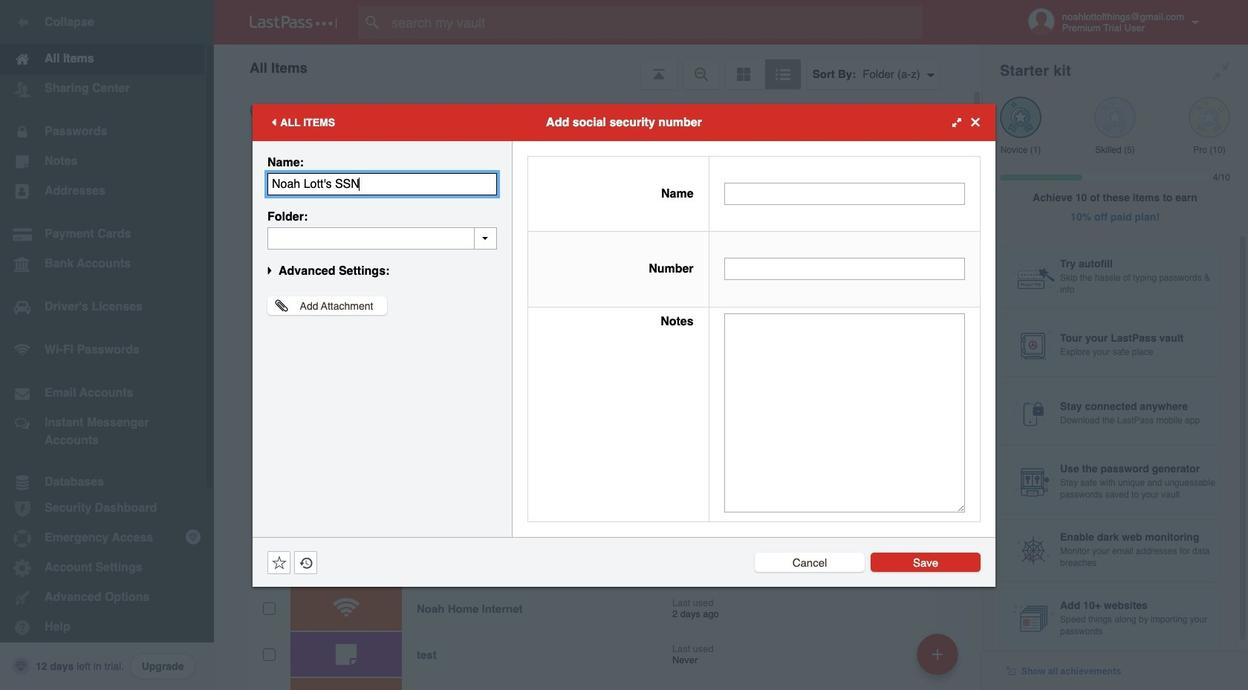Task type: describe. For each thing, give the bounding box(es) containing it.
lastpass image
[[250, 16, 337, 29]]

new item image
[[933, 649, 943, 660]]

Search search field
[[358, 6, 952, 39]]



Task type: locate. For each thing, give the bounding box(es) containing it.
search my vault text field
[[358, 6, 952, 39]]

None text field
[[724, 258, 966, 281]]

None text field
[[268, 173, 497, 195], [724, 183, 966, 205], [268, 227, 497, 249], [724, 313, 966, 513], [268, 173, 497, 195], [724, 183, 966, 205], [268, 227, 497, 249], [724, 313, 966, 513]]

vault options navigation
[[214, 45, 983, 89]]

main navigation navigation
[[0, 0, 214, 691]]

dialog
[[253, 104, 996, 587]]

new item navigation
[[912, 630, 968, 691]]



